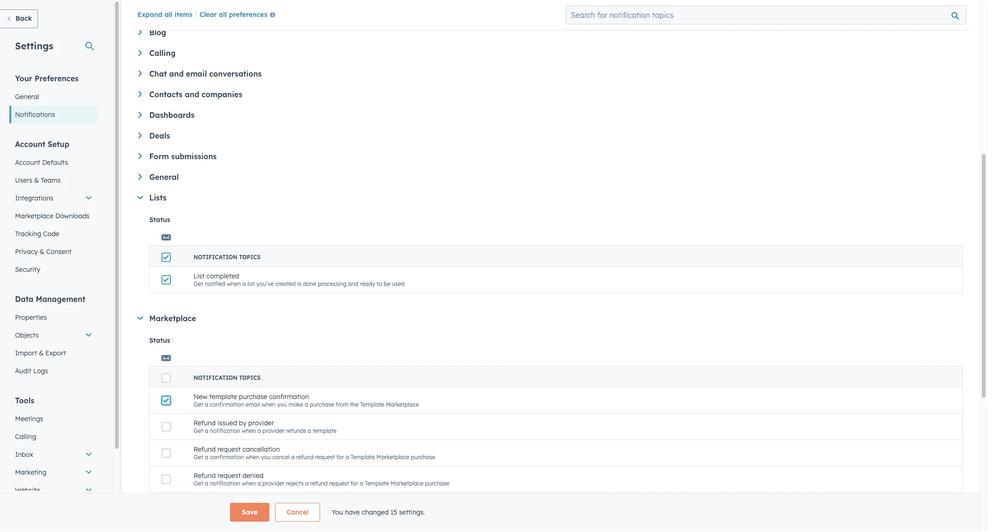 Task type: vqa. For each thing, say whether or not it's contained in the screenshot.


Task type: describe. For each thing, give the bounding box(es) containing it.
list
[[194, 272, 205, 280]]

meetings link
[[9, 410, 98, 428]]

dashboards button
[[139, 110, 964, 120]]

data management
[[15, 294, 85, 304]]

you inside the refund request cancellation get a confirmation when you cancel a refund request for a template marketplace purchase
[[261, 454, 271, 461]]

audit
[[15, 367, 31, 375]]

properties
[[15, 313, 47, 322]]

1 horizontal spatial update
[[445, 506, 464, 513]]

general inside your preferences element
[[15, 93, 39, 101]]

refund issued by provider get a notification when a provider refunds a template
[[194, 419, 337, 434]]

code
[[43, 230, 59, 238]]

you
[[332, 508, 343, 517]]

security
[[15, 265, 40, 274]]

cancellation
[[243, 445, 280, 454]]

denied
[[243, 472, 264, 480]]

request up refund request denied get a notification when a provider rejects a refund request for a template marketplace purchase
[[315, 454, 335, 461]]

setup
[[48, 139, 69, 149]]

meetings
[[15, 415, 43, 423]]

when inside refund request denied get a notification when a provider rejects a refund request for a template marketplace purchase
[[242, 480, 256, 487]]

caret image for calling
[[139, 50, 142, 56]]

rejects
[[286, 480, 304, 487]]

items
[[175, 10, 193, 19]]

account for account defaults
[[15, 158, 40, 167]]

when inside refund issued by provider get a notification when a provider refunds a template
[[242, 427, 256, 434]]

blog
[[149, 28, 166, 37]]

marketplace inside the refund request cancellation get a confirmation when you cancel a refund request for a template marketplace purchase
[[377, 454, 410, 461]]

privacy & consent link
[[9, 243, 98, 261]]

template inside new template purchase confirmation get a confirmation email when you make a purchase from the template marketplace
[[360, 401, 385, 408]]

for inside refund request denied get a notification when a provider rejects a refund request for a template marketplace purchase
[[351, 480, 358, 487]]

marketplace downloads
[[15, 212, 90, 220]]

conversations
[[209, 69, 262, 78]]

website
[[15, 486, 40, 495]]

general link
[[9, 88, 98, 106]]

contacts
[[149, 90, 183, 99]]

request up template update available get a notification when a template you've downloaded from the template marketplace has an update ready to install
[[329, 480, 349, 487]]

be
[[384, 280, 391, 287]]

clear all preferences button
[[200, 10, 279, 21]]

list completed get notified when a list you've created is done processing and ready to be used
[[194, 272, 405, 287]]

marketplace inside template update available get a notification when a template you've downloaded from the template marketplace has an update ready to install
[[391, 506, 424, 513]]

audit logs
[[15, 367, 48, 375]]

deals button
[[139, 131, 964, 140]]

objects
[[15, 331, 39, 340]]

import & export
[[15, 349, 66, 357]]

save button
[[230, 503, 270, 522]]

you've inside template update available get a notification when a template you've downloaded from the template marketplace has an update ready to install
[[288, 506, 305, 513]]

calling link
[[9, 428, 98, 446]]

tools element
[[9, 395, 98, 531]]

ready inside template update available get a notification when a template you've downloaded from the template marketplace has an update ready to install
[[466, 506, 481, 513]]

data management element
[[9, 294, 98, 380]]

issued
[[218, 419, 237, 427]]

clear
[[200, 10, 217, 19]]

1 vertical spatial general
[[149, 172, 179, 182]]

account defaults
[[15, 158, 68, 167]]

your preferences element
[[9, 73, 98, 124]]

list
[[248, 280, 255, 287]]

submissions
[[171, 152, 217, 161]]

0 horizontal spatial update
[[224, 498, 246, 506]]

caret image for deals
[[139, 132, 142, 138]]

account for account setup
[[15, 139, 45, 149]]

data
[[15, 294, 33, 304]]

get inside refund issued by provider get a notification when a provider refunds a template
[[194, 427, 203, 434]]

has
[[426, 506, 435, 513]]

marketplace inside the account setup element
[[15, 212, 53, 220]]

management
[[36, 294, 85, 304]]

and for chat
[[169, 69, 184, 78]]

general button
[[139, 172, 964, 182]]

you inside new template purchase confirmation get a confirmation email when you make a purchase from the template marketplace
[[277, 401, 287, 408]]

notification topics for lists
[[194, 254, 261, 261]]

security link
[[9, 261, 98, 279]]

Search for notification topics search field
[[566, 6, 967, 24]]

and for contacts
[[185, 90, 199, 99]]

15
[[391, 508, 398, 517]]

integrations
[[15, 194, 53, 202]]

request down the issued
[[218, 445, 241, 454]]

new template purchase confirmation get a confirmation email when you make a purchase from the template marketplace
[[194, 393, 419, 408]]

refund for refund issued by provider
[[194, 419, 216, 427]]

notifications link
[[9, 106, 98, 124]]

0 vertical spatial email
[[186, 69, 207, 78]]

purchase inside the refund request cancellation get a confirmation when you cancel a refund request for a template marketplace purchase
[[411, 454, 436, 461]]

status for lists
[[149, 216, 170, 224]]

refund inside refund request denied get a notification when a provider rejects a refund request for a template marketplace purchase
[[311, 480, 328, 487]]

logs
[[33, 367, 48, 375]]

account defaults link
[[9, 154, 98, 171]]

topics for lists
[[239, 254, 261, 261]]

cancel button
[[275, 503, 321, 522]]

contacts and companies
[[149, 90, 243, 99]]

install
[[490, 506, 505, 513]]

marketplace inside refund request denied get a notification when a provider rejects a refund request for a template marketplace purchase
[[391, 480, 424, 487]]

users & teams
[[15, 176, 61, 185]]

caret image for dashboards
[[139, 112, 142, 118]]

provider up cancellation
[[263, 427, 285, 434]]

done
[[303, 280, 316, 287]]

ready inside the list completed get notified when a list you've created is done processing and ready to be used
[[360, 280, 375, 287]]

available
[[248, 498, 276, 506]]

privacy & consent
[[15, 248, 71, 256]]

users
[[15, 176, 32, 185]]

refund for refund request denied
[[194, 472, 216, 480]]

confirmation up the issued
[[210, 401, 244, 408]]

import & export link
[[9, 344, 98, 362]]

completed
[[207, 272, 239, 280]]

preferences
[[35, 74, 79, 83]]

template inside refund request denied get a notification when a provider rejects a refund request for a template marketplace purchase
[[365, 480, 389, 487]]

import
[[15, 349, 37, 357]]

by
[[239, 419, 247, 427]]

clear all preferences
[[200, 10, 268, 19]]

objects button
[[9, 326, 98, 344]]

chat and email conversations
[[149, 69, 262, 78]]

account setup
[[15, 139, 69, 149]]

an
[[437, 506, 444, 513]]

downloads
[[55, 212, 90, 220]]

caret image for blog
[[139, 29, 142, 35]]

notification for request
[[210, 480, 240, 487]]

expand all items button
[[138, 10, 193, 19]]

form submissions button
[[139, 152, 964, 161]]

cancel
[[273, 454, 290, 461]]

tracking
[[15, 230, 41, 238]]

purchase inside refund request denied get a notification when a provider rejects a refund request for a template marketplace purchase
[[425, 480, 450, 487]]

defaults
[[42, 158, 68, 167]]

template inside the refund request cancellation get a confirmation when you cancel a refund request for a template marketplace purchase
[[351, 454, 375, 461]]

save
[[242, 508, 258, 517]]

tracking code link
[[9, 225, 98, 243]]

refund for refund request cancellation
[[194, 445, 216, 454]]

caret image for general
[[139, 174, 142, 180]]

when inside new template purchase confirmation get a confirmation email when you make a purchase from the template marketplace
[[262, 401, 276, 408]]

form
[[149, 152, 169, 161]]

changed
[[362, 508, 389, 517]]

template inside new template purchase confirmation get a confirmation email when you make a purchase from the template marketplace
[[209, 393, 237, 401]]

tracking code
[[15, 230, 59, 238]]



Task type: locate. For each thing, give the bounding box(es) containing it.
form submissions
[[149, 152, 217, 161]]

0 horizontal spatial email
[[186, 69, 207, 78]]

notification up completed on the left of page
[[194, 254, 238, 261]]

get inside refund request denied get a notification when a provider rejects a refund request for a template marketplace purchase
[[194, 480, 203, 487]]

0 vertical spatial template
[[209, 393, 237, 401]]

1 horizontal spatial template
[[263, 506, 286, 513]]

from inside template update available get a notification when a template you've downloaded from the template marketplace has an update ready to install
[[341, 506, 354, 513]]

notification up new
[[194, 374, 238, 381]]

2 refund from the top
[[194, 445, 216, 454]]

email up by
[[246, 401, 260, 408]]

contacts and companies button
[[139, 90, 964, 99]]

properties link
[[9, 309, 98, 326]]

calling
[[149, 48, 176, 58], [15, 433, 36, 441]]

template inside template update available get a notification when a template you've downloaded from the template marketplace has an update ready to install
[[263, 506, 286, 513]]

when down denied
[[242, 506, 256, 513]]

calling up chat
[[149, 48, 176, 58]]

integrations button
[[9, 189, 98, 207]]

0 horizontal spatial general
[[15, 93, 39, 101]]

0 vertical spatial caret image
[[139, 29, 142, 35]]

get inside template update available get a notification when a template you've downloaded from the template marketplace has an update ready to install
[[194, 506, 203, 513]]

users & teams link
[[9, 171, 98, 189]]

get inside the refund request cancellation get a confirmation when you cancel a refund request for a template marketplace purchase
[[194, 454, 203, 461]]

back
[[15, 14, 32, 23]]

back link
[[0, 9, 38, 28]]

you left cancel
[[261, 454, 271, 461]]

1 horizontal spatial all
[[219, 10, 227, 19]]

a
[[243, 280, 246, 287], [205, 401, 208, 408], [305, 401, 309, 408], [205, 427, 208, 434], [258, 427, 261, 434], [308, 427, 311, 434], [205, 454, 208, 461], [291, 454, 295, 461], [346, 454, 349, 461], [205, 480, 208, 487], [258, 480, 261, 487], [305, 480, 309, 487], [360, 480, 363, 487], [205, 506, 208, 513], [258, 506, 261, 513]]

notification for marketplace
[[194, 374, 238, 381]]

1 vertical spatial account
[[15, 158, 40, 167]]

when up denied
[[246, 454, 260, 461]]

1 horizontal spatial calling
[[149, 48, 176, 58]]

template right new
[[209, 393, 237, 401]]

1 vertical spatial from
[[341, 506, 354, 513]]

caret image for form submissions
[[139, 153, 142, 159]]

notifications
[[15, 110, 55, 119]]

the
[[350, 401, 359, 408], [355, 506, 364, 513]]

when up available
[[242, 480, 256, 487]]

3 caret image from the top
[[139, 174, 142, 180]]

notification inside refund issued by provider get a notification when a provider refunds a template
[[210, 427, 240, 434]]

1 vertical spatial status
[[149, 336, 170, 345]]

& left export
[[39, 349, 44, 357]]

confirmation inside the refund request cancellation get a confirmation when you cancel a refund request for a template marketplace purchase
[[210, 454, 244, 461]]

0 vertical spatial the
[[350, 401, 359, 408]]

all
[[165, 10, 173, 19], [219, 10, 227, 19]]

3 get from the top
[[194, 427, 203, 434]]

inbox
[[15, 450, 33, 459]]

make
[[289, 401, 303, 408]]

to
[[377, 280, 382, 287], [483, 506, 488, 513]]

caret image for marketplace
[[137, 317, 143, 320]]

expand
[[138, 10, 163, 19]]

refund right cancel
[[296, 454, 314, 461]]

1 horizontal spatial email
[[246, 401, 260, 408]]

1 horizontal spatial you
[[277, 401, 287, 408]]

0 vertical spatial you've
[[257, 280, 274, 287]]

have
[[345, 508, 360, 517]]

when up cancellation
[[242, 427, 256, 434]]

refund inside the refund request cancellation get a confirmation when you cancel a refund request for a template marketplace purchase
[[296, 454, 314, 461]]

confirmation up refunds on the left of page
[[269, 393, 309, 401]]

to inside template update available get a notification when a template you've downloaded from the template marketplace has an update ready to install
[[483, 506, 488, 513]]

you've inside the list completed get notified when a list you've created is done processing and ready to be used
[[257, 280, 274, 287]]

caret image inside marketplace 'dropdown button'
[[137, 317, 143, 320]]

2 vertical spatial refund
[[194, 472, 216, 480]]

0 vertical spatial topics
[[239, 254, 261, 261]]

settings.
[[399, 508, 425, 517]]

1 vertical spatial the
[[355, 506, 364, 513]]

caret image for lists
[[137, 196, 143, 199]]

general down your
[[15, 93, 39, 101]]

you've right list
[[257, 280, 274, 287]]

1 vertical spatial notification topics
[[194, 374, 261, 381]]

1 vertical spatial you've
[[288, 506, 305, 513]]

for up template update available get a notification when a template you've downloaded from the template marketplace has an update ready to install
[[351, 480, 358, 487]]

refunds
[[286, 427, 306, 434]]

1 account from the top
[[15, 139, 45, 149]]

0 vertical spatial to
[[377, 280, 382, 287]]

1 horizontal spatial to
[[483, 506, 488, 513]]

request left denied
[[218, 472, 241, 480]]

is
[[297, 280, 302, 287]]

created
[[275, 280, 296, 287]]

to inside the list completed get notified when a list you've created is done processing and ready to be used
[[377, 280, 382, 287]]

0 vertical spatial ready
[[360, 280, 375, 287]]

refund
[[296, 454, 314, 461], [311, 480, 328, 487]]

to left be
[[377, 280, 382, 287]]

template left cancel
[[263, 506, 286, 513]]

2 topics from the top
[[239, 374, 261, 381]]

2 horizontal spatial and
[[348, 280, 359, 287]]

topics for marketplace
[[239, 374, 261, 381]]

1 topics from the top
[[239, 254, 261, 261]]

refund right rejects
[[311, 480, 328, 487]]

the inside new template purchase confirmation get a confirmation email when you make a purchase from the template marketplace
[[350, 401, 359, 408]]

calling button
[[139, 48, 964, 58]]

lists
[[149, 193, 167, 202]]

and right processing
[[348, 280, 359, 287]]

all for expand
[[165, 10, 173, 19]]

caret image inside dashboards dropdown button
[[139, 112, 142, 118]]

you have changed 15 settings.
[[332, 508, 425, 517]]

caret image inside form submissions dropdown button
[[139, 153, 142, 159]]

and inside the list completed get notified when a list you've created is done processing and ready to be used
[[348, 280, 359, 287]]

a inside the list completed get notified when a list you've created is done processing and ready to be used
[[243, 280, 246, 287]]

update
[[224, 498, 246, 506], [445, 506, 464, 513]]

you left 'make' on the bottom left of the page
[[277, 401, 287, 408]]

0 vertical spatial account
[[15, 139, 45, 149]]

4 get from the top
[[194, 454, 203, 461]]

0 horizontal spatial all
[[165, 10, 173, 19]]

1 vertical spatial notification
[[210, 480, 240, 487]]

2 vertical spatial and
[[348, 280, 359, 287]]

0 horizontal spatial you've
[[257, 280, 274, 287]]

for
[[337, 454, 344, 461], [351, 480, 358, 487]]

& inside data management element
[[39, 349, 44, 357]]

1 get from the top
[[194, 280, 203, 287]]

0 vertical spatial for
[[337, 454, 344, 461]]

notification topics up new
[[194, 374, 261, 381]]

website button
[[9, 481, 98, 499]]

request
[[218, 445, 241, 454], [315, 454, 335, 461], [218, 472, 241, 480], [329, 480, 349, 487]]

2 account from the top
[[15, 158, 40, 167]]

2 status from the top
[[149, 336, 170, 345]]

when inside template update available get a notification when a template you've downloaded from the template marketplace has an update ready to install
[[242, 506, 256, 513]]

all for clear
[[219, 10, 227, 19]]

2 all from the left
[[219, 10, 227, 19]]

3 notification from the top
[[210, 506, 240, 513]]

deals
[[149, 131, 170, 140]]

caret image inside "lists" 'dropdown button'
[[137, 196, 143, 199]]

0 vertical spatial and
[[169, 69, 184, 78]]

1 horizontal spatial you've
[[288, 506, 305, 513]]

caret image inside contacts and companies dropdown button
[[139, 91, 142, 97]]

refund inside refund issued by provider get a notification when a provider refunds a template
[[194, 419, 216, 427]]

processing
[[318, 280, 347, 287]]

ready left be
[[360, 280, 375, 287]]

you've
[[257, 280, 274, 287], [288, 506, 305, 513]]

caret image
[[139, 29, 142, 35], [139, 112, 142, 118], [139, 174, 142, 180]]

audit logs link
[[9, 362, 98, 380]]

preferences
[[229, 10, 268, 19]]

dashboards
[[149, 110, 195, 120]]

2 vertical spatial &
[[39, 349, 44, 357]]

1 vertical spatial topics
[[239, 374, 261, 381]]

3 refund from the top
[[194, 472, 216, 480]]

caret image inside deals dropdown button
[[139, 132, 142, 138]]

notification for lists
[[194, 254, 238, 261]]

caret image for chat and email conversations
[[139, 70, 142, 76]]

notification topics up completed on the left of page
[[194, 254, 261, 261]]

get inside new template purchase confirmation get a confirmation email when you make a purchase from the template marketplace
[[194, 401, 203, 408]]

topics up by
[[239, 374, 261, 381]]

tools
[[15, 396, 34, 405]]

0 vertical spatial status
[[149, 216, 170, 224]]

0 horizontal spatial to
[[377, 280, 382, 287]]

email up "contacts and companies"
[[186, 69, 207, 78]]

export
[[45, 349, 66, 357]]

1 horizontal spatial ready
[[466, 506, 481, 513]]

caret image inside chat and email conversations dropdown button
[[139, 70, 142, 76]]

1 vertical spatial caret image
[[139, 112, 142, 118]]

topics up list
[[239, 254, 261, 261]]

6 get from the top
[[194, 506, 203, 513]]

2 notification topics from the top
[[194, 374, 261, 381]]

your
[[15, 74, 32, 83]]

1 notification from the top
[[194, 254, 238, 261]]

ready left the install
[[466, 506, 481, 513]]

refund request denied get a notification when a provider rejects a refund request for a template marketplace purchase
[[194, 472, 450, 487]]

1 vertical spatial you
[[261, 454, 271, 461]]

refund inside the refund request cancellation get a confirmation when you cancel a refund request for a template marketplace purchase
[[194, 445, 216, 454]]

account setup element
[[9, 139, 98, 279]]

marketplace button
[[137, 314, 964, 323]]

1 horizontal spatial general
[[149, 172, 179, 182]]

marketplace inside new template purchase confirmation get a confirmation email when you make a purchase from the template marketplace
[[386, 401, 419, 408]]

refund request cancellation get a confirmation when you cancel a refund request for a template marketplace purchase
[[194, 445, 436, 461]]

0 vertical spatial from
[[336, 401, 349, 408]]

1 refund from the top
[[194, 419, 216, 427]]

notification inside template update available get a notification when a template you've downloaded from the template marketplace has an update ready to install
[[210, 506, 240, 513]]

0 vertical spatial you
[[277, 401, 287, 408]]

template up the refund request cancellation get a confirmation when you cancel a refund request for a template marketplace purchase
[[313, 427, 337, 434]]

all inside button
[[219, 10, 227, 19]]

consent
[[46, 248, 71, 256]]

update right an
[[445, 506, 464, 513]]

calling inside tools element
[[15, 433, 36, 441]]

when inside the refund request cancellation get a confirmation when you cancel a refund request for a template marketplace purchase
[[246, 454, 260, 461]]

template update available get a notification when a template you've downloaded from the template marketplace has an update ready to install
[[194, 498, 505, 513]]

0 horizontal spatial you
[[261, 454, 271, 461]]

all right clear
[[219, 10, 227, 19]]

0 horizontal spatial template
[[209, 393, 237, 401]]

2 vertical spatial notification
[[210, 506, 240, 513]]

1 vertical spatial refund
[[194, 445, 216, 454]]

1 vertical spatial template
[[313, 427, 337, 434]]

general
[[15, 93, 39, 101], [149, 172, 179, 182]]

refund inside refund request denied get a notification when a provider rejects a refund request for a template marketplace purchase
[[194, 472, 216, 480]]

0 vertical spatial notification
[[210, 427, 240, 434]]

& for consent
[[40, 248, 44, 256]]

caret image
[[139, 50, 142, 56], [139, 70, 142, 76], [139, 91, 142, 97], [139, 132, 142, 138], [139, 153, 142, 159], [137, 196, 143, 199], [137, 317, 143, 320]]

caret image inside 'calling' dropdown button
[[139, 50, 142, 56]]

0 horizontal spatial and
[[169, 69, 184, 78]]

privacy
[[15, 248, 38, 256]]

lists button
[[137, 193, 964, 202]]

you've down rejects
[[288, 506, 305, 513]]

companies
[[202, 90, 243, 99]]

0 vertical spatial refund
[[296, 454, 314, 461]]

for up refund request denied get a notification when a provider rejects a refund request for a template marketplace purchase
[[337, 454, 344, 461]]

& for export
[[39, 349, 44, 357]]

1 notification topics from the top
[[194, 254, 261, 261]]

1 vertical spatial for
[[351, 480, 358, 487]]

1 all from the left
[[165, 10, 173, 19]]

notified
[[205, 280, 225, 287]]

when up refund issued by provider get a notification when a provider refunds a template
[[262, 401, 276, 408]]

marketing button
[[9, 464, 98, 481]]

account
[[15, 139, 45, 149], [15, 158, 40, 167]]

caret image inside general dropdown button
[[139, 174, 142, 180]]

2 horizontal spatial template
[[313, 427, 337, 434]]

1 vertical spatial refund
[[311, 480, 328, 487]]

when inside the list completed get notified when a list you've created is done processing and ready to be used
[[227, 280, 241, 287]]

provider
[[249, 419, 274, 427], [263, 427, 285, 434], [263, 480, 285, 487]]

0 horizontal spatial ready
[[360, 280, 375, 287]]

template inside refund issued by provider get a notification when a provider refunds a template
[[313, 427, 337, 434]]

notification
[[210, 427, 240, 434], [210, 480, 240, 487], [210, 506, 240, 513]]

& for teams
[[34, 176, 39, 185]]

caret image for contacts and companies
[[139, 91, 142, 97]]

0 horizontal spatial calling
[[15, 433, 36, 441]]

1 status from the top
[[149, 216, 170, 224]]

when left list
[[227, 280, 241, 287]]

account up 'account defaults'
[[15, 139, 45, 149]]

& right users
[[34, 176, 39, 185]]

2 vertical spatial template
[[263, 506, 286, 513]]

from inside new template purchase confirmation get a confirmation email when you make a purchase from the template marketplace
[[336, 401, 349, 408]]

2 notification from the top
[[210, 480, 240, 487]]

template
[[360, 401, 385, 408], [351, 454, 375, 461], [365, 480, 389, 487], [194, 498, 222, 506], [365, 506, 390, 513]]

0 vertical spatial refund
[[194, 419, 216, 427]]

inbox button
[[9, 446, 98, 464]]

chat
[[149, 69, 167, 78]]

marketing
[[15, 468, 46, 477]]

0 vertical spatial notification topics
[[194, 254, 261, 261]]

notification for update
[[210, 506, 240, 513]]

status for marketplace
[[149, 336, 170, 345]]

0 vertical spatial calling
[[149, 48, 176, 58]]

get inside the list completed get notified when a list you've created is done processing and ready to be used
[[194, 280, 203, 287]]

2 vertical spatial caret image
[[139, 174, 142, 180]]

1 vertical spatial notification
[[194, 374, 238, 381]]

confirmation up denied
[[210, 454, 244, 461]]

1 vertical spatial email
[[246, 401, 260, 408]]

notification inside refund request denied get a notification when a provider rejects a refund request for a template marketplace purchase
[[210, 480, 240, 487]]

email
[[186, 69, 207, 78], [246, 401, 260, 408]]

1 vertical spatial &
[[40, 248, 44, 256]]

provider inside refund request denied get a notification when a provider rejects a refund request for a template marketplace purchase
[[263, 480, 285, 487]]

1 vertical spatial to
[[483, 506, 488, 513]]

0 horizontal spatial for
[[337, 454, 344, 461]]

email inside new template purchase confirmation get a confirmation email when you make a purchase from the template marketplace
[[246, 401, 260, 408]]

your preferences
[[15, 74, 79, 83]]

from right 'make' on the bottom left of the page
[[336, 401, 349, 408]]

notification
[[194, 254, 238, 261], [194, 374, 238, 381]]

2 notification from the top
[[194, 374, 238, 381]]

1 horizontal spatial for
[[351, 480, 358, 487]]

and right chat
[[169, 69, 184, 78]]

1 notification from the top
[[210, 427, 240, 434]]

1 vertical spatial and
[[185, 90, 199, 99]]

the inside template update available get a notification when a template you've downloaded from the template marketplace has an update ready to install
[[355, 506, 364, 513]]

update up save
[[224, 498, 246, 506]]

1 caret image from the top
[[139, 29, 142, 35]]

1 horizontal spatial and
[[185, 90, 199, 99]]

provider left rejects
[[263, 480, 285, 487]]

0 vertical spatial &
[[34, 176, 39, 185]]

all left items
[[165, 10, 173, 19]]

2 caret image from the top
[[139, 112, 142, 118]]

notification topics for marketplace
[[194, 374, 261, 381]]

1 vertical spatial ready
[[466, 506, 481, 513]]

to left the install
[[483, 506, 488, 513]]

5 get from the top
[[194, 480, 203, 487]]

account up users
[[15, 158, 40, 167]]

calling up inbox
[[15, 433, 36, 441]]

0 vertical spatial notification
[[194, 254, 238, 261]]

from right downloaded
[[341, 506, 354, 513]]

& right privacy
[[40, 248, 44, 256]]

1 vertical spatial calling
[[15, 433, 36, 441]]

ready
[[360, 280, 375, 287], [466, 506, 481, 513]]

expand all items
[[138, 10, 193, 19]]

general down form
[[149, 172, 179, 182]]

provider right by
[[249, 419, 274, 427]]

and down chat and email conversations in the top of the page
[[185, 90, 199, 99]]

from
[[336, 401, 349, 408], [341, 506, 354, 513]]

2 get from the top
[[194, 401, 203, 408]]

for inside the refund request cancellation get a confirmation when you cancel a refund request for a template marketplace purchase
[[337, 454, 344, 461]]

0 vertical spatial general
[[15, 93, 39, 101]]

caret image inside blog dropdown button
[[139, 29, 142, 35]]



